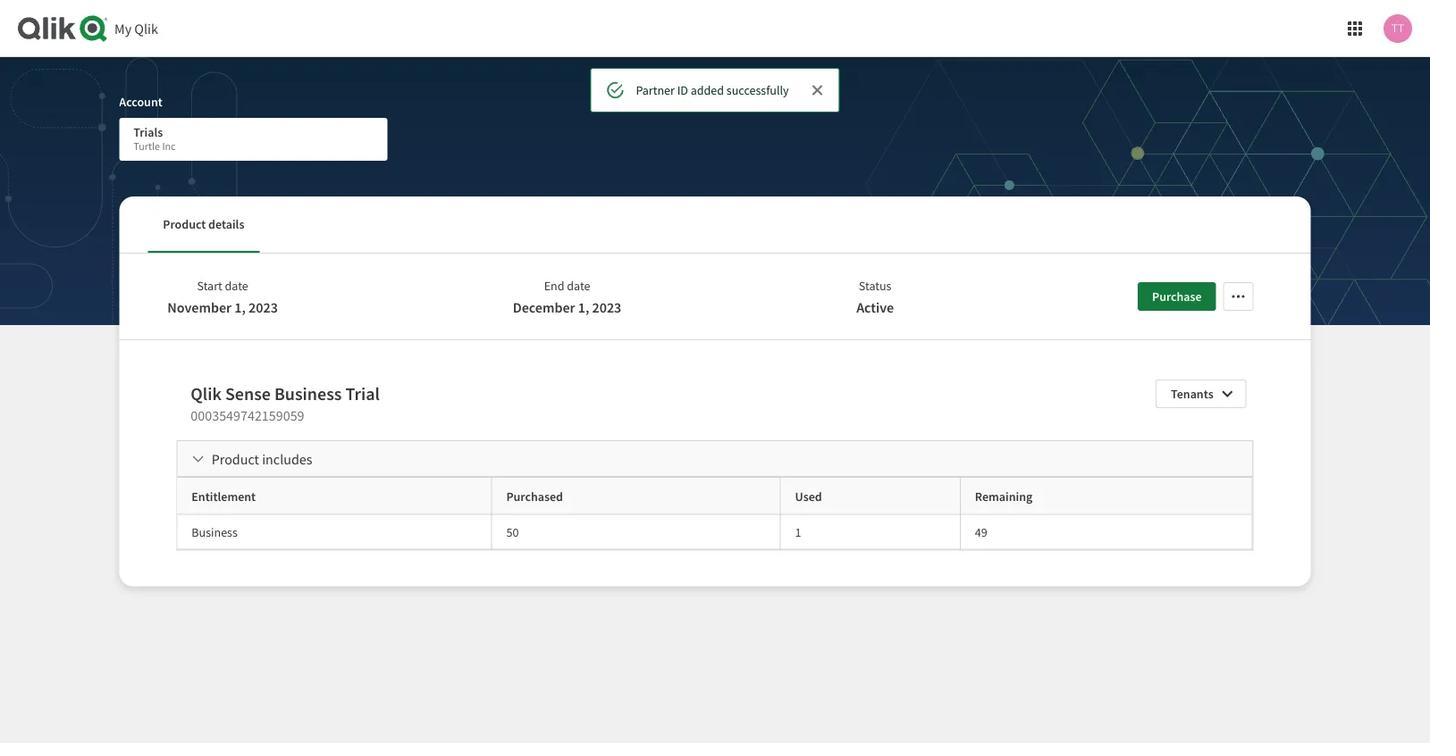 Task type: locate. For each thing, give the bounding box(es) containing it.
business left trial
[[274, 383, 342, 406]]

1 vertical spatial business
[[192, 524, 238, 541]]

date for december
[[567, 278, 591, 294]]

business inside capabilities element
[[192, 524, 238, 541]]

product
[[163, 216, 206, 232], [212, 451, 259, 469]]

1, down end date
[[578, 299, 590, 317]]

qlik left sense
[[191, 383, 222, 406]]

2023 right "november" at the left top
[[249, 299, 278, 317]]

2 1, from the left
[[578, 299, 590, 317]]

product left details on the left top of the page
[[163, 216, 206, 232]]

0 horizontal spatial product
[[163, 216, 206, 232]]

purchase link
[[1138, 283, 1217, 311]]

1 horizontal spatial product
[[212, 451, 259, 469]]

partner
[[636, 82, 675, 98]]

2023 for november 1, 2023
[[249, 299, 278, 317]]

1,
[[234, 299, 246, 317], [578, 299, 590, 317]]

business
[[274, 383, 342, 406], [192, 524, 238, 541]]

used
[[795, 488, 822, 505]]

added
[[691, 82, 724, 98]]

1, down the 'start date'
[[234, 299, 246, 317]]

2 date from the left
[[567, 278, 591, 294]]

1 vertical spatial qlik
[[191, 383, 222, 406]]

1 horizontal spatial business
[[274, 383, 342, 406]]

details
[[208, 216, 245, 232]]

0 horizontal spatial 2023
[[249, 299, 278, 317]]

my qlik
[[114, 20, 158, 38]]

qlik inside qlik sense business trial 0003549742159059
[[191, 383, 222, 406]]

product up entitlement
[[212, 451, 259, 469]]

business inside qlik sense business trial 0003549742159059
[[274, 383, 342, 406]]

successfully
[[727, 82, 789, 98]]

date up the december 1, 2023
[[567, 278, 591, 294]]

1 horizontal spatial 1,
[[578, 299, 590, 317]]

terry turtle image
[[1384, 14, 1413, 43]]

0 vertical spatial product
[[163, 216, 206, 232]]

november
[[168, 299, 232, 317]]

2023 right december
[[592, 299, 622, 317]]

partner id added successfully
[[636, 82, 789, 98]]

0 horizontal spatial date
[[225, 278, 248, 294]]

1, for december
[[578, 299, 590, 317]]

1 2023 from the left
[[249, 299, 278, 317]]

november 1, 2023
[[168, 299, 278, 317]]

2 2023 from the left
[[592, 299, 622, 317]]

product includes button
[[177, 442, 1253, 478]]

includes
[[262, 451, 313, 469]]

date up the november 1, 2023
[[225, 278, 248, 294]]

status
[[859, 278, 892, 294]]

trial
[[346, 383, 380, 406]]

1 horizontal spatial date
[[567, 278, 591, 294]]

49
[[975, 524, 988, 541]]

0 horizontal spatial 1,
[[234, 299, 246, 317]]

0 horizontal spatial business
[[192, 524, 238, 541]]

end
[[544, 278, 565, 294]]

0 vertical spatial qlik
[[134, 20, 158, 38]]

turtle
[[134, 139, 160, 153]]

2023 for december 1, 2023
[[592, 299, 622, 317]]

product for sense
[[212, 451, 259, 469]]

1 horizontal spatial 2023
[[592, 299, 622, 317]]

qlik
[[134, 20, 158, 38], [191, 383, 222, 406]]

tenants button
[[1156, 380, 1247, 409]]

inc
[[162, 139, 176, 153]]

date
[[225, 278, 248, 294], [567, 278, 591, 294]]

1 horizontal spatial qlik
[[191, 383, 222, 406]]

1 vertical spatial product
[[212, 451, 259, 469]]

remaining
[[975, 488, 1033, 505]]

1 1, from the left
[[234, 299, 246, 317]]

product inside dropdown button
[[212, 451, 259, 469]]

trials
[[134, 124, 163, 140]]

2023
[[249, 299, 278, 317], [592, 299, 622, 317]]

1 date from the left
[[225, 278, 248, 294]]

qlik right my
[[134, 20, 158, 38]]

product includes region
[[177, 478, 1253, 551]]

december 1, 2023
[[513, 299, 622, 317]]

end date
[[544, 278, 591, 294]]

business down entitlement
[[192, 524, 238, 541]]

0 vertical spatial business
[[274, 383, 342, 406]]

0 horizontal spatial qlik
[[134, 20, 158, 38]]

product details button
[[148, 197, 260, 253]]

product inside button
[[163, 216, 206, 232]]



Task type: vqa. For each thing, say whether or not it's contained in the screenshot.
Partner ID dialog
no



Task type: describe. For each thing, give the bounding box(es) containing it.
december
[[513, 299, 575, 317]]

product for turtle
[[163, 216, 206, 232]]

start
[[197, 278, 222, 294]]

partner id added successfully alert
[[591, 68, 840, 113]]

trials turtle inc
[[134, 124, 176, 153]]

start date
[[197, 278, 248, 294]]

product details
[[163, 216, 245, 232]]

tenants
[[1171, 386, 1214, 402]]

product includes
[[212, 451, 313, 469]]

1, for november
[[234, 299, 246, 317]]

sense
[[225, 383, 271, 406]]

capabilities element
[[177, 478, 1253, 550]]

1
[[795, 524, 802, 541]]

qlik sense business trial 0003549742159059
[[191, 383, 380, 425]]

0003549742159059
[[191, 407, 305, 425]]

purchase
[[1153, 289, 1202, 305]]

active
[[857, 299, 894, 317]]

id
[[678, 82, 688, 98]]

purchased
[[507, 488, 563, 505]]

entitlement
[[192, 488, 256, 505]]

50
[[507, 524, 519, 541]]

date for november
[[225, 278, 248, 294]]

my
[[114, 20, 132, 38]]



